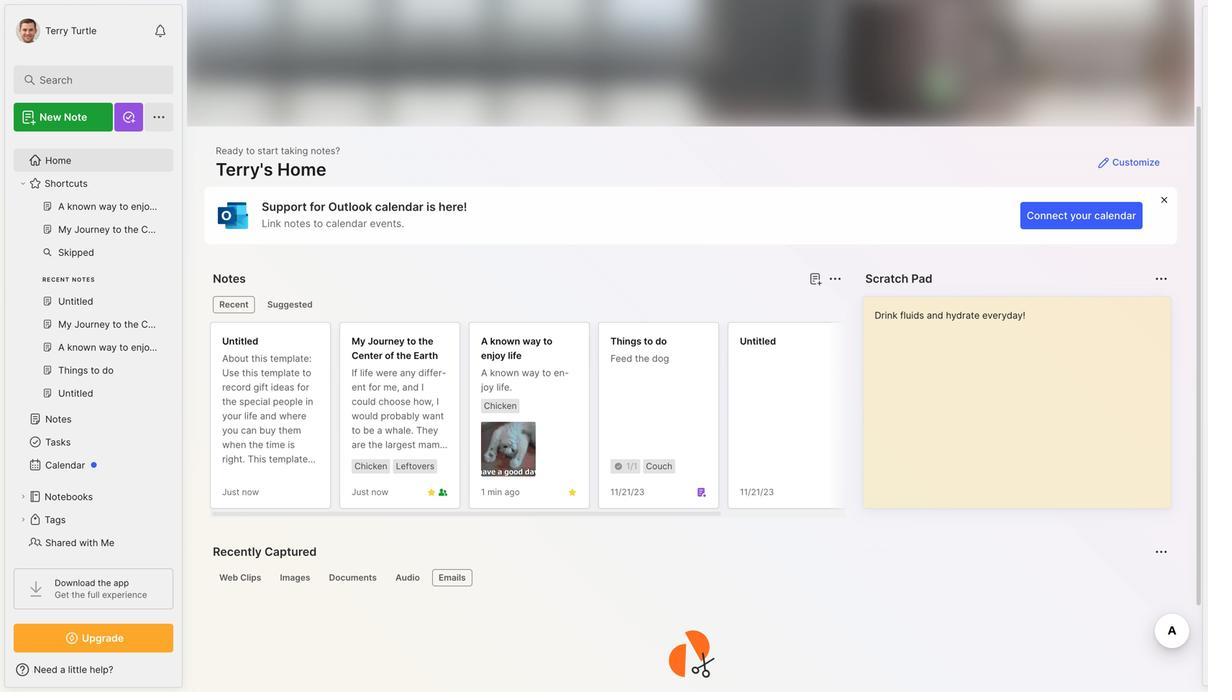 Task type: describe. For each thing, give the bounding box(es) containing it.
things
[[611, 336, 642, 347]]

taking
[[281, 145, 308, 157]]

Search text field
[[40, 73, 154, 87]]

use
[[222, 368, 240, 379]]

any
[[400, 368, 416, 379]]

more actions field for recently captured
[[1152, 543, 1172, 563]]

the up full
[[98, 579, 111, 589]]

1/1
[[627, 461, 638, 472]]

1 vertical spatial way
[[522, 368, 540, 379]]

about
[[222, 353, 249, 364]]

to left en in the left bottom of the page
[[543, 368, 551, 379]]

ready
[[216, 145, 244, 157]]

a known way to enjoy life a known way to en joy life.
[[481, 336, 569, 393]]

recent for recent
[[219, 300, 249, 310]]

shortcuts
[[45, 178, 88, 189]]

for inside support for outlook calendar is here! link notes to calendar events.
[[310, 200, 326, 214]]

upgrade button
[[14, 625, 173, 653]]

life inside my journey to the center of the earth if life were any differ ent for me, and i could choose how, i would probably want to be a whale. they are the largest mam mal on earth and masters of their vast d...
[[360, 368, 373, 379]]

connect
[[1027, 210, 1068, 222]]

be
[[363, 425, 375, 436]]

to inside support for outlook calendar is here! link notes to calendar events.
[[314, 218, 323, 230]]

home link
[[14, 149, 173, 172]]

notes
[[284, 218, 311, 230]]

to inside untitled about this template: use this template to record gift ideas for the special people in your life and where you can buy them when the time is right. this template...
[[303, 368, 311, 379]]

note
[[64, 111, 87, 123]]

to inside 'things to do feed the dog'
[[644, 336, 653, 347]]

2 a from the top
[[481, 368, 488, 379]]

app
[[114, 579, 129, 589]]

2 just from the left
[[352, 487, 369, 498]]

thumbnail image
[[481, 422, 536, 477]]

customize button
[[1091, 151, 1166, 174]]

1 just from the left
[[222, 487, 240, 498]]

0 vertical spatial way
[[523, 336, 541, 347]]

min
[[488, 487, 502, 498]]

ideas
[[271, 382, 295, 393]]

template
[[261, 368, 300, 379]]

1 known from the top
[[490, 336, 521, 347]]

them
[[279, 425, 301, 436]]

ready to start taking notes? terry's home
[[216, 145, 340, 180]]

life inside a known way to enjoy life a known way to en joy life.
[[508, 350, 522, 362]]

enjoy
[[481, 350, 506, 362]]

terry
[[45, 25, 68, 36]]

to inside ready to start taking notes? terry's home
[[246, 145, 255, 157]]

recently captured button
[[210, 541, 320, 564]]

probably
[[381, 411, 420, 422]]

tags
[[45, 515, 66, 526]]

mam
[[419, 440, 444, 451]]

expand tags image
[[19, 516, 27, 525]]

1 vertical spatial earth
[[384, 454, 408, 465]]

emails
[[439, 573, 466, 584]]

right.
[[222, 454, 245, 465]]

and inside untitled about this template: use this template to record gift ideas for the special people in your life and where you can buy them when the time is right. this template...
[[260, 411, 277, 422]]

in
[[306, 396, 313, 408]]

untitled for untitled
[[740, 336, 777, 347]]

here!
[[439, 200, 467, 214]]

1 now from the left
[[242, 487, 259, 498]]

new
[[40, 111, 61, 123]]

notebooks
[[45, 492, 93, 503]]

web clips
[[219, 573, 261, 584]]

2 11/21/23 from the left
[[740, 487, 775, 498]]

time
[[266, 440, 285, 451]]

clips
[[240, 573, 261, 584]]

ago
[[505, 487, 520, 498]]

notes link
[[14, 408, 165, 431]]

recently
[[213, 545, 262, 559]]

2 vertical spatial and
[[410, 454, 427, 465]]

download
[[55, 579, 95, 589]]

recent tab
[[213, 296, 255, 314]]

web clips tab
[[213, 570, 268, 587]]

1 horizontal spatial i
[[437, 396, 439, 408]]

your inside button
[[1071, 210, 1092, 222]]

audio tab
[[389, 570, 427, 587]]

notes button
[[210, 268, 249, 291]]

my journey to the center of the earth if life were any differ ent for me, and i could choose how, i would probably want to be a whale. they are the largest mam mal on earth and masters of their vast d...
[[352, 336, 446, 494]]

start
[[258, 145, 278, 157]]

buy
[[260, 425, 276, 436]]

the up any
[[397, 350, 412, 362]]

the up on
[[369, 440, 383, 451]]

get
[[55, 590, 69, 601]]

Account field
[[14, 17, 97, 45]]

customize
[[1113, 157, 1161, 168]]

life.
[[497, 382, 512, 393]]

new note
[[40, 111, 87, 123]]

tasks button
[[14, 431, 165, 454]]

can
[[241, 425, 257, 436]]

where
[[279, 411, 307, 422]]

connect your calendar button
[[1021, 202, 1143, 230]]

help?
[[90, 665, 113, 676]]

shared with me
[[45, 538, 115, 549]]

en
[[554, 368, 569, 379]]

shortcuts button
[[14, 172, 165, 195]]

people
[[273, 396, 303, 408]]

2 known from the top
[[490, 368, 519, 379]]

untitled for untitled about this template: use this template to record gift ideas for the special people in your life and where you can buy them when the time is right. this template...
[[222, 336, 258, 347]]

events.
[[370, 218, 405, 230]]

pad
[[912, 272, 933, 286]]

2 just now from the left
[[352, 487, 389, 498]]

none search field inside the main element
[[40, 71, 154, 89]]

calendar
[[45, 460, 85, 471]]

more actions image for recently captured
[[1153, 544, 1171, 561]]

d...
[[352, 483, 365, 494]]

tags button
[[14, 509, 165, 532]]

record
[[222, 382, 251, 393]]

shared with me link
[[14, 532, 165, 555]]

calendar button
[[14, 454, 165, 477]]

little
[[68, 665, 87, 676]]

documents
[[329, 573, 377, 584]]

the down download
[[72, 590, 85, 601]]

life inside untitled about this template: use this template to record gift ideas for the special people in your life and where you can buy them when the time is right. this template...
[[244, 411, 258, 422]]



Task type: locate. For each thing, give the bounding box(es) containing it.
dog
[[652, 353, 670, 364]]

chicken for any
[[355, 462, 388, 472]]

documents tab
[[323, 570, 383, 587]]

1 horizontal spatial home
[[277, 159, 327, 180]]

gift
[[254, 382, 268, 393]]

emails tab
[[432, 570, 473, 587]]

experience
[[102, 590, 147, 601]]

recent for recent notes
[[42, 276, 70, 284]]

0 horizontal spatial a
[[60, 665, 65, 676]]

life right enjoy
[[508, 350, 522, 362]]

1 vertical spatial known
[[490, 368, 519, 379]]

just down right.
[[222, 487, 240, 498]]

recent notes group
[[14, 195, 165, 414]]

on
[[370, 454, 381, 465]]

and
[[402, 382, 419, 393], [260, 411, 277, 422], [410, 454, 427, 465]]

1 horizontal spatial your
[[1071, 210, 1092, 222]]

click to collapse image
[[182, 666, 192, 684]]

1 horizontal spatial just
[[352, 487, 369, 498]]

to down template:
[[303, 368, 311, 379]]

calendar down outlook
[[326, 218, 367, 230]]

my
[[352, 336, 366, 347]]

terry turtle
[[45, 25, 97, 36]]

your
[[1071, 210, 1092, 222], [222, 411, 242, 422]]

would
[[352, 411, 378, 422]]

1 horizontal spatial untitled
[[740, 336, 777, 347]]

tasks
[[45, 437, 71, 448]]

are
[[352, 440, 366, 451]]

0 vertical spatial life
[[508, 350, 522, 362]]

whale.
[[385, 425, 414, 436]]

calendar inside button
[[1095, 210, 1137, 222]]

tab list
[[213, 296, 840, 314], [213, 570, 1166, 587]]

journey
[[368, 336, 405, 347]]

recent
[[42, 276, 70, 284], [219, 300, 249, 310]]

1 vertical spatial i
[[437, 396, 439, 408]]

support
[[262, 200, 307, 214]]

connect your calendar
[[1027, 210, 1137, 222]]

choose
[[379, 396, 411, 408]]

to left do
[[644, 336, 653, 347]]

1 horizontal spatial chicken
[[484, 401, 517, 412]]

0 vertical spatial a
[[377, 425, 383, 436]]

earth up differ
[[414, 350, 438, 362]]

0 horizontal spatial 11/21/23
[[611, 487, 645, 498]]

untitled
[[222, 336, 258, 347], [740, 336, 777, 347]]

is inside untitled about this template: use this template to record gift ideas for the special people in your life and where you can buy them when the time is right. this template...
[[288, 440, 295, 451]]

link
[[262, 218, 281, 230]]

you
[[222, 425, 238, 436]]

now down the this
[[242, 487, 259, 498]]

just
[[222, 487, 240, 498], [352, 487, 369, 498]]

your up you
[[222, 411, 242, 422]]

0 horizontal spatial now
[[242, 487, 259, 498]]

1 vertical spatial a
[[481, 368, 488, 379]]

calendar
[[375, 200, 424, 214], [1095, 210, 1137, 222], [326, 218, 367, 230]]

1 horizontal spatial a
[[377, 425, 383, 436]]

the up the this
[[249, 440, 264, 451]]

web
[[219, 573, 238, 584]]

things to do feed the dog
[[611, 336, 670, 364]]

1 untitled from the left
[[222, 336, 258, 347]]

1 vertical spatial a
[[60, 665, 65, 676]]

for inside untitled about this template: use this template to record gift ideas for the special people in your life and where you can buy them when the time is right. this template...
[[297, 382, 309, 393]]

1 vertical spatial recent
[[219, 300, 249, 310]]

2 untitled from the left
[[740, 336, 777, 347]]

want
[[423, 411, 444, 422]]

0 horizontal spatial notes
[[45, 414, 72, 425]]

notebooks link
[[14, 486, 165, 509]]

0 vertical spatial tab list
[[213, 296, 840, 314]]

terry's
[[216, 159, 273, 180]]

0 horizontal spatial is
[[288, 440, 295, 451]]

template...
[[269, 454, 316, 465]]

0 vertical spatial of
[[385, 350, 394, 362]]

calendar up events. at the top of page
[[375, 200, 424, 214]]

0 vertical spatial your
[[1071, 210, 1092, 222]]

just now
[[222, 487, 259, 498], [352, 487, 389, 498]]

0 vertical spatial is
[[427, 200, 436, 214]]

home down taking
[[277, 159, 327, 180]]

template:
[[270, 353, 312, 364]]

more actions field for scratch pad
[[1152, 269, 1172, 289]]

0 vertical spatial recent
[[42, 276, 70, 284]]

0 horizontal spatial life
[[244, 411, 258, 422]]

captured
[[265, 545, 317, 559]]

audio
[[396, 573, 420, 584]]

if
[[352, 368, 358, 379]]

0 horizontal spatial your
[[222, 411, 242, 422]]

1 min ago
[[481, 487, 520, 498]]

and up their
[[410, 454, 427, 465]]

for up in
[[297, 382, 309, 393]]

2 horizontal spatial calendar
[[1095, 210, 1137, 222]]

now down masters
[[372, 487, 389, 498]]

full
[[87, 590, 100, 601]]

1 horizontal spatial recent
[[219, 300, 249, 310]]

a
[[377, 425, 383, 436], [60, 665, 65, 676]]

and down any
[[402, 382, 419, 393]]

Start writing… text field
[[875, 297, 1171, 497]]

is up the 'template...' in the left bottom of the page
[[288, 440, 295, 451]]

their
[[402, 468, 422, 480]]

me,
[[384, 382, 400, 393]]

recent inside tab
[[219, 300, 249, 310]]

life right if
[[360, 368, 373, 379]]

known up enjoy
[[490, 336, 521, 347]]

0 horizontal spatial i
[[422, 382, 424, 393]]

i right how,
[[437, 396, 439, 408]]

the left the dog
[[635, 353, 650, 364]]

main element
[[0, 0, 187, 693]]

1 vertical spatial and
[[260, 411, 277, 422]]

tab list containing web clips
[[213, 570, 1166, 587]]

recently captured
[[213, 545, 317, 559]]

1
[[481, 487, 485, 498]]

a down enjoy
[[481, 368, 488, 379]]

images tab
[[274, 570, 317, 587]]

1 horizontal spatial now
[[372, 487, 389, 498]]

home
[[45, 155, 71, 166], [277, 159, 327, 180]]

suggested
[[267, 300, 313, 310]]

this right about
[[252, 353, 268, 364]]

More actions field
[[826, 269, 846, 289], [1152, 269, 1172, 289], [1152, 543, 1172, 563]]

home up shortcuts
[[45, 155, 71, 166]]

0 horizontal spatial recent
[[42, 276, 70, 284]]

of left their
[[390, 468, 399, 480]]

1 11/21/23 from the left
[[611, 487, 645, 498]]

your inside untitled about this template: use this template to record gift ideas for the special people in your life and where you can buy them when the time is right. this template...
[[222, 411, 242, 422]]

0 vertical spatial and
[[402, 382, 419, 393]]

differ
[[419, 368, 446, 379]]

0 vertical spatial chicken
[[484, 401, 517, 412]]

earth down largest
[[384, 454, 408, 465]]

vast
[[424, 468, 443, 480]]

1 vertical spatial of
[[390, 468, 399, 480]]

None search field
[[40, 71, 154, 89]]

0 horizontal spatial home
[[45, 155, 71, 166]]

this up gift
[[242, 368, 258, 379]]

the down record
[[222, 396, 237, 408]]

upgrade
[[82, 633, 124, 645]]

scratch
[[866, 272, 909, 286]]

tab list for recently captured
[[213, 570, 1166, 587]]

untitled inside untitled about this template: use this template to record gift ideas for the special people in your life and where you can buy them when the time is right. this template...
[[222, 336, 258, 347]]

1 just now from the left
[[222, 487, 259, 498]]

0 horizontal spatial calendar
[[326, 218, 367, 230]]

0 vertical spatial i
[[422, 382, 424, 393]]

known up life. on the bottom left
[[490, 368, 519, 379]]

calendar down customize button
[[1095, 210, 1137, 222]]

2 tab list from the top
[[213, 570, 1166, 587]]

tree containing home
[[5, 140, 182, 586]]

life up can
[[244, 411, 258, 422]]

for left me,
[[369, 382, 381, 393]]

0 vertical spatial earth
[[414, 350, 438, 362]]

they
[[416, 425, 439, 436]]

just now down right.
[[222, 487, 259, 498]]

1 vertical spatial this
[[242, 368, 258, 379]]

your right connect
[[1071, 210, 1092, 222]]

support for outlook calendar is here! link notes to calendar events.
[[262, 200, 467, 230]]

0 horizontal spatial just
[[222, 487, 240, 498]]

just now down masters
[[352, 487, 389, 498]]

1 tab list from the top
[[213, 296, 840, 314]]

need
[[34, 665, 58, 676]]

to up joy
[[544, 336, 553, 347]]

0 horizontal spatial just now
[[222, 487, 259, 498]]

WHAT'S NEW field
[[5, 659, 182, 682]]

for inside my journey to the center of the earth if life were any differ ent for me, and i could choose how, i would probably want to be a whale. they are the largest mam mal on earth and masters of their vast d...
[[369, 382, 381, 393]]

download the app get the full experience
[[55, 579, 147, 601]]

1 vertical spatial is
[[288, 440, 295, 451]]

this
[[248, 454, 267, 465]]

is inside support for outlook calendar is here! link notes to calendar events.
[[427, 200, 436, 214]]

suggested tab
[[261, 296, 319, 314]]

1 a from the top
[[481, 336, 488, 347]]

1 horizontal spatial life
[[360, 368, 373, 379]]

of down journey
[[385, 350, 394, 362]]

0 vertical spatial a
[[481, 336, 488, 347]]

way
[[523, 336, 541, 347], [522, 368, 540, 379]]

1 horizontal spatial notes
[[72, 276, 95, 284]]

recent notes
[[42, 276, 95, 284]]

tab list containing recent
[[213, 296, 840, 314]]

home inside ready to start taking notes? terry's home
[[277, 159, 327, 180]]

1 vertical spatial tab list
[[213, 570, 1166, 587]]

to right journey
[[407, 336, 416, 347]]

chicken down life. on the bottom left
[[484, 401, 517, 412]]

to right notes
[[314, 218, 323, 230]]

notes inside group
[[72, 276, 95, 284]]

how,
[[414, 396, 434, 408]]

to left start
[[246, 145, 255, 157]]

is left here!
[[427, 200, 436, 214]]

a inside my journey to the center of the earth if life were any differ ent for me, and i could choose how, i would probably want to be a whale. they are the largest mam mal on earth and masters of their vast d...
[[377, 425, 383, 436]]

chicken down are
[[355, 462, 388, 472]]

a right be
[[377, 425, 383, 436]]

0 horizontal spatial earth
[[384, 454, 408, 465]]

expand notebooks image
[[19, 493, 27, 502]]

special
[[239, 396, 270, 408]]

0 horizontal spatial untitled
[[222, 336, 258, 347]]

a up enjoy
[[481, 336, 488, 347]]

couch
[[646, 461, 673, 472]]

and up buy
[[260, 411, 277, 422]]

home inside "tree"
[[45, 155, 71, 166]]

the up differ
[[419, 336, 434, 347]]

scratch pad button
[[863, 268, 936, 291]]

could
[[352, 396, 376, 408]]

way up joy
[[523, 336, 541, 347]]

2 horizontal spatial notes
[[213, 272, 246, 286]]

1 horizontal spatial calendar
[[375, 200, 424, 214]]

tab list for notes
[[213, 296, 840, 314]]

1 horizontal spatial is
[[427, 200, 436, 214]]

1 horizontal spatial 11/21/23
[[740, 487, 775, 498]]

chicken for joy
[[484, 401, 517, 412]]

me
[[101, 538, 115, 549]]

0 vertical spatial known
[[490, 336, 521, 347]]

joy
[[481, 368, 569, 393]]

do
[[656, 336, 667, 347]]

2 vertical spatial life
[[244, 411, 258, 422]]

largest
[[386, 440, 416, 451]]

0 horizontal spatial chicken
[[355, 462, 388, 472]]

more actions image
[[827, 271, 844, 288], [1153, 271, 1171, 288], [1153, 544, 1171, 561]]

2 horizontal spatial life
[[508, 350, 522, 362]]

notes inside button
[[213, 272, 246, 286]]

untitled about this template: use this template to record gift ideas for the special people in your life and where you can buy them when the time is right. this template...
[[222, 336, 316, 465]]

to left be
[[352, 425, 361, 436]]

2 now from the left
[[372, 487, 389, 498]]

1 vertical spatial your
[[222, 411, 242, 422]]

way left en in the left bottom of the page
[[522, 368, 540, 379]]

tree inside the main element
[[5, 140, 182, 586]]

need a little help?
[[34, 665, 113, 676]]

a known way to en joy life. row group
[[210, 322, 987, 518]]

a
[[481, 336, 488, 347], [481, 368, 488, 379]]

more actions image for scratch pad
[[1153, 271, 1171, 288]]

turtle
[[71, 25, 97, 36]]

the inside 'things to do feed the dog'
[[635, 353, 650, 364]]

were
[[376, 368, 398, 379]]

1 horizontal spatial earth
[[414, 350, 438, 362]]

1 horizontal spatial just now
[[352, 487, 389, 498]]

ent
[[352, 368, 446, 393]]

a left little
[[60, 665, 65, 676]]

notes
[[213, 272, 246, 286], [72, 276, 95, 284], [45, 414, 72, 425]]

i up how,
[[422, 382, 424, 393]]

scratch pad
[[866, 272, 933, 286]]

recent inside group
[[42, 276, 70, 284]]

just down masters
[[352, 487, 369, 498]]

1 vertical spatial chicken
[[355, 462, 388, 472]]

1 vertical spatial life
[[360, 368, 373, 379]]

a inside field
[[60, 665, 65, 676]]

now
[[242, 487, 259, 498], [372, 487, 389, 498]]

for up notes
[[310, 200, 326, 214]]

tree
[[5, 140, 182, 586]]

0 vertical spatial this
[[252, 353, 268, 364]]



Task type: vqa. For each thing, say whether or not it's contained in the screenshot.
Help?
yes



